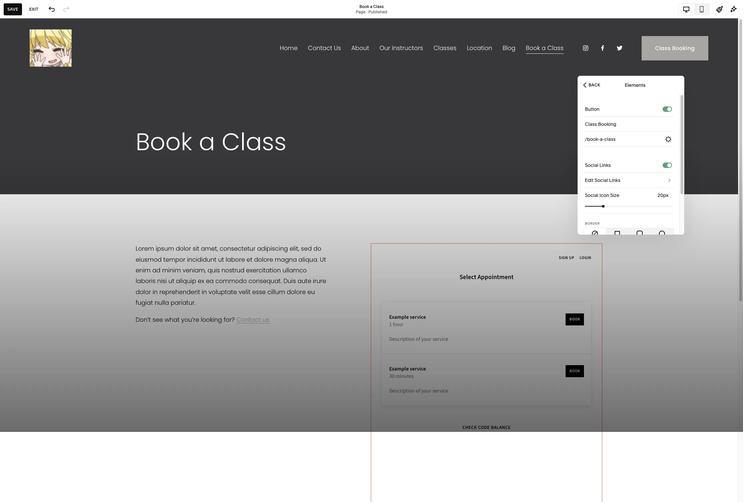 Task type: vqa. For each thing, say whether or not it's contained in the screenshot.
These
yes



Task type: locate. For each thing, give the bounding box(es) containing it.
empty
[[61, 243, 72, 248]]

linked left the is
[[45, 243, 56, 248]]

a
[[370, 4, 373, 9], [36, 173, 39, 179]]

2 icon image from the left
[[614, 230, 622, 237]]

a up published
[[370, 4, 373, 9]]

website
[[11, 309, 29, 315]]

links up size
[[610, 177, 621, 183]]

book inside book a class page · published
[[360, 4, 370, 9]]

1 vertical spatial a
[[36, 173, 39, 179]]

pages inside button
[[28, 294, 42, 300]]

not left the is
[[37, 243, 44, 248]]

7.1
[[26, 327, 30, 333]]

1 vertical spatial pages
[[28, 294, 42, 300]]

Social Links checkbox
[[668, 163, 672, 167]]

book a class button
[[0, 169, 109, 184]]

learn more link
[[40, 225, 62, 231]]

navigation.
[[22, 220, 43, 225]]

pages up tools
[[28, 294, 42, 300]]

0 horizontal spatial class
[[40, 173, 52, 179]]

system
[[11, 294, 27, 300]]

icon image
[[592, 230, 599, 237], [614, 230, 622, 237], [637, 230, 644, 237], [659, 230, 666, 237]]

home button
[[0, 7, 33, 22]]

these pages are public unless they're disabled or password-protected, but they don't appear in the navigation. search engines can also discover them.
[[11, 209, 100, 230]]

can
[[74, 220, 81, 225]]

exit
[[29, 7, 38, 12]]

not
[[11, 195, 20, 202], [37, 243, 44, 248]]

not linked
[[11, 195, 38, 202]]

0 vertical spatial a
[[370, 4, 373, 9]]

in
[[11, 220, 14, 225]]

0 horizontal spatial a
[[36, 173, 39, 179]]

appear
[[84, 215, 97, 220]]

book inside button
[[24, 173, 35, 179]]

1 horizontal spatial linked
[[45, 243, 56, 248]]

1 horizontal spatial a
[[370, 4, 373, 9]]

disabled
[[83, 209, 100, 214]]

not linked is empty
[[37, 243, 72, 248]]

home
[[13, 12, 26, 17]]

class inside button
[[40, 173, 52, 179]]

linked
[[21, 195, 38, 202], [45, 243, 56, 248]]

1 horizontal spatial class
[[374, 4, 384, 9]]

1 vertical spatial not
[[37, 243, 44, 248]]

version 7.1
[[11, 327, 30, 333]]

Button checkbox
[[668, 107, 672, 111]]

book
[[360, 4, 370, 9], [24, 173, 35, 179]]

1 horizontal spatial not
[[37, 243, 44, 248]]

a inside book a class button
[[36, 173, 39, 179]]

a up not linked at left top
[[36, 173, 39, 179]]

0 vertical spatial pages
[[11, 31, 39, 42]]

social left icon
[[586, 192, 599, 198]]

social up edit
[[586, 162, 599, 168]]

0 horizontal spatial not
[[11, 195, 20, 202]]

page
[[356, 9, 366, 14]]

back button
[[582, 78, 603, 92]]

class inside book a class page · published
[[374, 4, 384, 9]]

edit social links
[[586, 177, 621, 183]]

size
[[611, 192, 620, 198]]

protected,
[[36, 215, 56, 220]]

1 vertical spatial linked
[[45, 243, 56, 248]]

website tools
[[11, 309, 42, 315]]

0 vertical spatial social
[[586, 162, 599, 168]]

tab list
[[679, 4, 710, 15], [584, 228, 674, 239]]

links
[[600, 162, 611, 168], [610, 177, 621, 183]]

learn more
[[40, 225, 62, 230]]

a inside book a class page · published
[[370, 4, 373, 9]]

save button
[[4, 3, 22, 15]]

0 vertical spatial book
[[360, 4, 370, 9]]

1 horizontal spatial book
[[360, 4, 370, 9]]

class
[[374, 4, 384, 9], [40, 173, 52, 179]]

0 vertical spatial class
[[374, 4, 384, 9]]

0 vertical spatial linked
[[21, 195, 38, 202]]

navigation
[[25, 55, 52, 62]]

1 vertical spatial book
[[24, 173, 35, 179]]

the
[[15, 220, 21, 225]]

1 icon image from the left
[[592, 230, 599, 237]]

pages down home
[[11, 31, 39, 42]]

save
[[7, 7, 18, 12]]

pages
[[11, 31, 39, 42], [28, 294, 42, 300]]

0 horizontal spatial tab list
[[584, 228, 674, 239]]

class for book a class
[[40, 173, 52, 179]]

https://example.com text field
[[586, 132, 663, 147]]

1 horizontal spatial tab list
[[679, 4, 710, 15]]

discover
[[11, 225, 27, 230]]

version
[[11, 327, 25, 333]]

linked up pages
[[21, 195, 38, 202]]

0 vertical spatial tab list
[[679, 4, 710, 15]]

utilities
[[11, 281, 30, 288]]

social
[[586, 162, 599, 168], [595, 177, 609, 183], [586, 192, 599, 198]]

class for book a class page · published
[[374, 4, 384, 9]]

links up edit social links
[[600, 162, 611, 168]]

don't
[[73, 215, 83, 220]]

elements
[[625, 82, 646, 88]]

exit button
[[26, 3, 42, 15]]

social links
[[586, 162, 611, 168]]

0 horizontal spatial linked
[[21, 195, 38, 202]]

social icon size
[[586, 192, 620, 198]]

book up the ·
[[360, 4, 370, 9]]

book up not linked at left top
[[24, 173, 35, 179]]

social right edit
[[595, 177, 609, 183]]

0 horizontal spatial book
[[24, 173, 35, 179]]

0 vertical spatial not
[[11, 195, 20, 202]]

1 vertical spatial class
[[40, 173, 52, 179]]

2 vertical spatial social
[[586, 192, 599, 198]]

pages
[[24, 209, 35, 214]]

not up these
[[11, 195, 20, 202]]



Task type: describe. For each thing, give the bounding box(es) containing it.
settings heavy icon image
[[665, 136, 673, 143]]

they're
[[69, 209, 82, 214]]

linked for not linked
[[21, 195, 38, 202]]

linked for not linked is empty
[[45, 243, 56, 248]]

unless
[[56, 209, 68, 214]]

main
[[11, 55, 24, 62]]

4 icon image from the left
[[659, 230, 666, 237]]

back
[[589, 82, 601, 87]]

are
[[36, 209, 42, 214]]

not for not linked
[[11, 195, 20, 202]]

system pages button
[[11, 290, 98, 305]]

book for book a class page · published
[[360, 4, 370, 9]]

social for icon
[[586, 192, 599, 198]]

1 vertical spatial links
[[610, 177, 621, 183]]

border
[[586, 222, 600, 225]]

website tools button
[[11, 305, 98, 320]]

edit
[[586, 177, 594, 183]]

public
[[43, 209, 55, 214]]

tools
[[30, 309, 42, 315]]

more
[[52, 225, 62, 230]]

0 vertical spatial links
[[600, 162, 611, 168]]

·
[[367, 9, 368, 14]]

book a class page · published
[[356, 4, 388, 14]]

3 icon image from the left
[[637, 230, 644, 237]]

search
[[44, 220, 57, 225]]

but
[[57, 215, 63, 220]]

book for book a class
[[24, 173, 35, 179]]

a for book a class page · published
[[370, 4, 373, 9]]

or
[[11, 215, 15, 220]]

system pages
[[11, 294, 42, 300]]

add a new page to the "not linked" navigation group image
[[82, 195, 89, 202]]

not for not linked is empty
[[37, 243, 44, 248]]

icon
[[600, 192, 610, 198]]

1 vertical spatial social
[[595, 177, 609, 183]]

them.
[[28, 225, 39, 230]]

1 vertical spatial tab list
[[584, 228, 674, 239]]

main navigation
[[11, 55, 52, 62]]

password-
[[16, 215, 36, 220]]

published
[[369, 9, 388, 14]]

Social Icon Size text field
[[658, 192, 671, 199]]

engines
[[58, 220, 73, 225]]

these
[[11, 209, 23, 214]]

they
[[64, 215, 72, 220]]

Social Icon Size range field
[[586, 199, 673, 213]]

button
[[586, 106, 600, 112]]

also
[[82, 220, 90, 225]]

is
[[57, 243, 60, 248]]

a for book a class
[[36, 173, 39, 179]]

learn
[[40, 225, 51, 230]]

Button Text text field
[[586, 117, 673, 132]]

book a class
[[24, 173, 52, 179]]

social for links
[[586, 162, 599, 168]]



